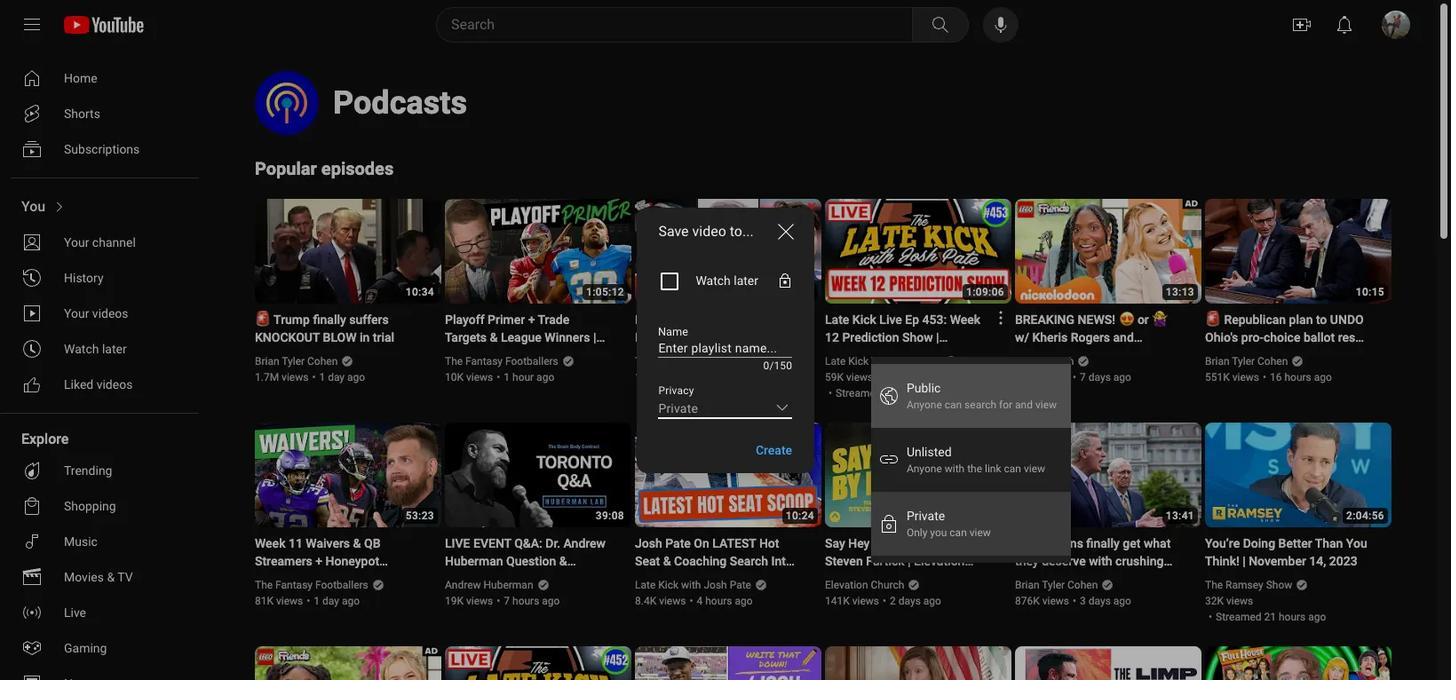 Task type: describe. For each thing, give the bounding box(es) containing it.
elevation church link
[[825, 578, 906, 594]]

39:08
[[596, 510, 625, 522]]

10:34
[[406, 286, 434, 299]]

broncos-
[[635, 313, 685, 327]]

movies
[[64, 570, 104, 585]]

week inside week 11 waivers & qb streamers + honeypot players | fantasy football 2023 - ep. 1503
[[255, 537, 286, 551]]

Podcasts text field
[[333, 84, 467, 122]]

update
[[710, 572, 749, 586]]

ago for week 11 waivers & qb streamers + honeypot players | fantasy football 2023 - ep. 1503
[[342, 595, 360, 608]]

0 horizontal spatial elevation
[[825, 579, 869, 592]]

josh pate on latest hot seat & coaching search intel - wednesday update (late kick cut) link
[[635, 535, 801, 604]]

to
[[1317, 313, 1328, 327]]

undo
[[1331, 313, 1365, 327]]

1:05:12 link
[[445, 199, 632, 306]]

intel
[[772, 554, 796, 569]]

| inside you're doing better than you think! | november 14, 2023
[[1243, 554, 1246, 569]]

0 horizontal spatial watch later
[[64, 342, 127, 356]]

brian tyler cohen link for blow
[[255, 354, 339, 370]]

with inside republicans finally get what they deserve with crushing lawsuits
[[1089, 554, 1113, 569]]

nfl
[[688, 366, 710, 380]]

suffers
[[349, 313, 389, 327]]

39:08 link
[[445, 423, 632, 530]]

0 horizontal spatial later
[[102, 342, 127, 356]]

brian for 🚨 trump finally suffers knockout blow in trial
[[255, 355, 280, 368]]

get
[[1123, 537, 1141, 551]]

brian for 🚨 republican plan to undo ohio's pro-choice ballot result backfires
[[1206, 355, 1230, 368]]

1 vertical spatial bills
[[635, 348, 659, 363]]

0 horizontal spatial podcast
[[727, 355, 766, 368]]

privacy
[[659, 384, 694, 397]]

145k
[[635, 371, 660, 384]]

the ramsey show
[[1206, 579, 1293, 592]]

ago for say hey by faith | pastor steven furtick | elevation church
[[924, 595, 942, 608]]

🙅‍♀️
[[1153, 313, 1169, 327]]

views for 32k
[[1227, 595, 1254, 608]]

news!
[[1078, 313, 1116, 327]]

playoff primer + trade targets & league winners | fantasy football 2023 - ep. 1504
[[445, 313, 597, 380]]

- inside josh pate on latest hot seat & coaching search intel - wednesday update (late kick cut)
[[635, 572, 639, 586]]

brian tyler cohen link for ohio's
[[1206, 354, 1290, 370]]

59k views streamed 18 hours ago
[[825, 371, 947, 400]]

videos for liked videos
[[97, 378, 133, 392]]

list box containing public
[[872, 357, 1072, 563]]

- inside "playoff primer + trade targets & league winners | fantasy football 2023 - ep. 1504"
[[571, 348, 576, 363]]

the fantasy footballers link for fantasy
[[255, 578, 370, 594]]

2 hours, 4 minutes, 56 seconds element
[[1347, 510, 1385, 522]]

10k views
[[445, 371, 493, 384]]

1 for &
[[504, 371, 510, 384]]

1 vertical spatial live
[[64, 606, 86, 620]]

1 hour, 5 minutes, 12 seconds element
[[586, 286, 625, 299]]

views for 81k
[[276, 595, 303, 608]]

| down 453:
[[937, 331, 940, 345]]

private inside private only you can view
[[907, 509, 946, 523]]

colin inside the broncos-bills reaction: "sean payton fixed russell wilson," bills have "peaked" | colin cowherd nfl
[[749, 348, 778, 363]]

ago for playoff primer + trade targets & league winners | fantasy football 2023 - ep. 1504
[[537, 371, 555, 384]]

videos for your videos
[[92, 307, 128, 321]]

0/150
[[764, 359, 793, 372]]

| right faith
[[921, 537, 924, 551]]

unlisted
[[907, 445, 952, 459]]

13:41
[[1166, 510, 1195, 522]]

690k views
[[1016, 371, 1070, 384]]

on
[[694, 537, 710, 551]]

late kick live ep 453: week 12 prediction show | coaching searches | new jp poll | heisman thoughts
[[825, 313, 985, 380]]

hours for josh pate on latest hot seat & coaching search intel - wednesday update (late kick cut)
[[706, 595, 733, 608]]

ep inside breaking news! 😍 or 🙅‍♀️ w/ kheris rogers and pressley hosbach i lego friends podcast ep 13
[[1109, 366, 1123, 380]]

home
[[64, 71, 97, 85]]

say hey by faith | pastor steven furtick | elevation church
[[825, 537, 965, 586]]

ago inside 32k views streamed 21 hours ago
[[1309, 611, 1327, 624]]

anyone for unlisted
[[907, 462, 943, 475]]

anyone for public
[[907, 399, 943, 411]]

republicans
[[1016, 537, 1084, 551]]

| inside week 11 waivers & qb streamers + honeypot players | fantasy football 2023 - ep. 1503
[[299, 572, 302, 586]]

ago for live event q&a: dr. andrew huberman question & answer in toronto, on
[[542, 595, 560, 608]]

kick for late kick live ep 453: week 12 prediction show | coaching searches | new jp poll | heisman thoughts link
[[853, 313, 877, 327]]

show inside late kick live ep 453: week 12 prediction show | coaching searches | new jp poll | heisman thoughts
[[903, 331, 933, 345]]

the colin cowherd podcast link
[[635, 354, 767, 370]]

better
[[1279, 537, 1313, 551]]

in inside live event q&a: dr. andrew huberman question & answer in toronto, on
[[490, 572, 500, 586]]

Save video to... text field
[[659, 223, 754, 239]]

| down faith
[[908, 554, 911, 569]]

+ inside "playoff primer + trade targets & league winners | fantasy football 2023 - ep. 1504"
[[528, 313, 535, 327]]

lawsuits
[[1016, 572, 1062, 586]]

late inside late kick live ep 453: week 12 prediction show | coaching searches | new jp poll | heisman thoughts
[[825, 313, 850, 327]]

toronto,
[[503, 572, 548, 586]]

pate inside josh pate on latest hot seat & coaching search intel - wednesday update (late kick cut)
[[666, 537, 691, 551]]

public anyone can search for and view
[[907, 381, 1057, 411]]

group containing public
[[659, 348, 1072, 572]]

day for blow
[[328, 371, 345, 384]]

breaking news! 😍 or 🙅‍♀️ w/ kheris rogers and pressley hosbach i lego friends podcast ep 13
[[1016, 313, 1169, 380]]

13:41 link
[[1016, 423, 1202, 530]]

the ramsey show link
[[1206, 578, 1294, 594]]

say hey by faith | pastor steven furtick | elevation church link
[[825, 535, 991, 586]]

qb
[[364, 537, 381, 551]]

fantasy up 81k views
[[276, 579, 313, 592]]

views for 1.7m
[[282, 371, 309, 384]]

145k views
[[635, 371, 689, 384]]

ago for republicans finally get what they deserve with crushing lawsuits
[[1114, 595, 1132, 608]]

watch later inside watch later private element
[[696, 273, 759, 287]]

movies & tv
[[64, 570, 133, 585]]

with up 4
[[681, 579, 701, 592]]

& inside live event q&a: dr. andrew huberman question & answer in toronto, on
[[560, 554, 567, 569]]

141k views
[[825, 595, 880, 608]]

watch inside checkbox
[[696, 273, 731, 287]]

1 day ago for +
[[314, 595, 360, 608]]

551k views
[[1206, 371, 1260, 384]]

brian tyler cohen link for deserve
[[1016, 578, 1100, 594]]

views for 876k
[[1043, 595, 1070, 608]]

brian tyler cohen for blow
[[255, 355, 338, 368]]

later inside checkbox
[[734, 273, 759, 287]]

7 for hosbach
[[1080, 371, 1086, 384]]

views for 690k
[[1043, 371, 1070, 384]]

7 for toronto,
[[504, 595, 510, 608]]

the for you're doing better than you think! | november 14, 2023
[[1206, 579, 1224, 592]]

for
[[1000, 399, 1013, 411]]

hours for live event q&a: dr. andrew huberman question & answer in toronto, on
[[513, 595, 540, 608]]

2:04:56
[[1347, 510, 1385, 522]]

gaming
[[64, 642, 107, 656]]

the fantasy footballers for fantasy
[[255, 579, 369, 592]]

hours inside 59k views streamed 18 hours ago
[[899, 387, 926, 400]]

0 horizontal spatial andrew
[[445, 579, 481, 592]]

59k
[[825, 371, 844, 384]]

coaching inside late kick live ep 453: week 12 prediction show | coaching searches | new jp poll | heisman thoughts
[[825, 348, 878, 363]]

late kick with josh pate link for searches
[[825, 354, 943, 370]]

the for week 11 waivers & qb streamers + honeypot players | fantasy football 2023 - ep. 1503
[[255, 579, 273, 592]]

fantasy up 10k views
[[466, 355, 503, 368]]

fantasy inside "playoff primer + trade targets & league winners | fantasy football 2023 - ep. 1504"
[[445, 348, 489, 363]]

12 minutes, 1 second element
[[786, 286, 815, 299]]

cohen for blow
[[307, 355, 338, 368]]

brian for republicans finally get what they deserve with crushing lawsuits
[[1016, 579, 1040, 592]]

| right poll
[[850, 366, 853, 380]]

lego
[[1125, 348, 1156, 363]]

republican
[[1225, 313, 1287, 327]]

tv
[[118, 570, 133, 585]]

days for pressley
[[1089, 371, 1111, 384]]

andrew huberman
[[445, 579, 534, 592]]

10:15 link
[[1206, 199, 1392, 306]]

trial
[[373, 331, 395, 345]]

the for broncos-bills reaction: "sean payton fixed russell wilson," bills have "peaked" | colin cowherd nfl
[[635, 355, 653, 368]]

81k views
[[255, 595, 303, 608]]

53 minutes, 23 seconds element
[[406, 510, 434, 522]]

1 vertical spatial show
[[1267, 579, 1293, 592]]

live event q&a: dr. andrew huberman question & answer in toronto, on
[[445, 537, 606, 586]]

say
[[825, 537, 846, 551]]

kick for searches's late kick with josh pate link
[[849, 355, 869, 368]]

81k
[[255, 595, 274, 608]]

week 11 waivers & qb streamers + honeypot players | fantasy football 2023 - ep. 1503
[[255, 537, 397, 604]]

cohen for deserve
[[1068, 579, 1098, 592]]

Watch later checkbox
[[659, 270, 793, 293]]

josh for coaching
[[704, 579, 727, 592]]

39 minutes, 8 seconds element
[[596, 510, 625, 522]]

the colin cowherd podcast
[[635, 355, 766, 368]]

10k
[[445, 371, 464, 384]]

16 hours ago
[[1271, 371, 1333, 384]]

public
[[907, 381, 941, 395]]

14,
[[1310, 554, 1327, 569]]

the
[[968, 462, 983, 475]]

hours inside 32k views streamed 21 hours ago
[[1279, 611, 1306, 624]]

🚨 trump finally suffers knockout blow in trial
[[255, 313, 395, 345]]

jp
[[970, 348, 985, 363]]

8.4k
[[635, 595, 657, 608]]

days right 3
[[1089, 595, 1111, 608]]

551k
[[1206, 371, 1230, 384]]

avatar image image
[[1383, 11, 1411, 39]]

views for 8.4k
[[659, 595, 686, 608]]

coaching inside josh pate on latest hot seat & coaching search intel - wednesday update (late kick cut)
[[674, 554, 727, 569]]

0 vertical spatial private
[[659, 401, 698, 415]]

ago for 🚨 trump finally suffers knockout blow in trial
[[347, 371, 365, 384]]

streamed for you're doing better than you think! | november 14, 2023
[[1216, 611, 1262, 624]]

1 horizontal spatial church
[[871, 579, 905, 592]]

& left the tv
[[107, 570, 115, 585]]

19k
[[445, 595, 464, 608]]

streamed for late kick live ep 453: week 12 prediction show | coaching searches | new jp poll | heisman thoughts
[[836, 387, 882, 400]]

"peaked"
[[692, 348, 740, 363]]

& inside josh pate on latest hot seat & coaching search intel - wednesday update (late kick cut)
[[663, 554, 671, 569]]

week 11 waivers & qb streamers + honeypot players | fantasy football 2023 - ep. 1503 link
[[255, 535, 420, 604]]

to...
[[730, 223, 754, 239]]

josh pate on latest hot seat & coaching search intel - wednesday update (late kick cut)
[[635, 537, 796, 604]]

create
[[757, 443, 793, 457]]

53:23
[[406, 510, 434, 522]]

ramsey
[[1226, 579, 1264, 592]]

10:24 link
[[635, 423, 822, 530]]

private only you can view
[[907, 509, 991, 539]]

winners
[[545, 331, 590, 345]]

cowherd inside the broncos-bills reaction: "sean payton fixed russell wilson," bills have "peaked" | colin cowherd nfl
[[635, 366, 685, 380]]

4
[[697, 595, 703, 608]]

1:09:06 link
[[825, 199, 1012, 306]]

huberman inside live event q&a: dr. andrew huberman question & answer in toronto, on
[[445, 554, 503, 569]]

876k
[[1016, 595, 1040, 608]]

kheris
[[1033, 331, 1068, 345]]

brian tyler cohen for ohio's
[[1206, 355, 1289, 368]]

shorts
[[64, 107, 100, 121]]

backfires
[[1206, 348, 1270, 363]]

| left new
[[936, 348, 939, 363]]

0 horizontal spatial colin
[[656, 355, 680, 368]]



Task type: vqa. For each thing, say whether or not it's contained in the screenshot.


Task type: locate. For each thing, give the bounding box(es) containing it.
0 vertical spatial ep
[[906, 313, 920, 327]]

late for late kick live ep 453: week 12 prediction show | coaching searches | new jp poll | heisman thoughts
[[825, 355, 846, 368]]

1 horizontal spatial watch
[[696, 273, 731, 287]]

players
[[255, 572, 296, 586]]

views right 81k
[[276, 595, 303, 608]]

private up the only
[[907, 509, 946, 523]]

0 vertical spatial andrew
[[564, 537, 606, 551]]

1 horizontal spatial brian tyler cohen
[[1016, 579, 1098, 592]]

days right 2
[[899, 595, 921, 608]]

live event q&a: dr. andrew huberman question & answer in toronto, on link
[[445, 535, 610, 586]]

Search text field
[[451, 13, 909, 36]]

watch later down your videos
[[64, 342, 127, 356]]

huberman up the answer
[[445, 554, 503, 569]]

the fantasy footballers link for football
[[445, 354, 560, 370]]

pro-
[[1242, 331, 1264, 345]]

0 horizontal spatial the fantasy footballers
[[255, 579, 369, 592]]

your for your videos
[[64, 307, 89, 321]]

have
[[662, 348, 688, 363]]

- inside week 11 waivers & qb streamers + honeypot players | fantasy football 2023 - ep. 1503
[[286, 590, 290, 604]]

🚨 left the trump
[[255, 313, 271, 327]]

1 vertical spatial watch
[[64, 342, 99, 356]]

0 vertical spatial view
[[1036, 399, 1057, 411]]

in inside the 🚨 trump finally suffers knockout blow in trial
[[360, 331, 370, 345]]

+ up the league
[[528, 313, 535, 327]]

fantasy inside week 11 waivers & qb streamers + honeypot players | fantasy football 2023 - ep. 1503
[[306, 572, 349, 586]]

streamed inside 59k views streamed 18 hours ago
[[836, 387, 882, 400]]

your for your channel
[[64, 235, 89, 250]]

1 horizontal spatial late kick with josh pate
[[825, 355, 942, 368]]

andrew up 19k views
[[445, 579, 481, 592]]

hours right 16
[[1285, 371, 1312, 384]]

anyone down unlisted
[[907, 462, 943, 475]]

late up "12"
[[825, 313, 850, 327]]

can right you
[[950, 526, 967, 539]]

2023 down 'players'
[[255, 590, 283, 604]]

rogers
[[1071, 331, 1111, 345]]

1 horizontal spatial -
[[571, 348, 576, 363]]

10 minutes, 34 seconds element
[[406, 286, 434, 299]]

streamers
[[255, 554, 313, 569]]

1 horizontal spatial bills
[[685, 313, 709, 327]]

1 vertical spatial -
[[635, 572, 639, 586]]

brian tyler cohen link up 876k views
[[1016, 578, 1100, 594]]

josh inside josh pate on latest hot seat & coaching search intel - wednesday update (late kick cut)
[[635, 537, 663, 551]]

1 horizontal spatial tyler
[[1043, 579, 1065, 592]]

13 minutes, 41 seconds element
[[1166, 510, 1195, 522]]

1 horizontal spatial the fantasy footballers
[[445, 355, 559, 368]]

week right 453:
[[950, 313, 981, 327]]

view for unlisted
[[1024, 462, 1046, 475]]

and inside public anyone can search for and view
[[1016, 399, 1033, 411]]

2 horizontal spatial brian tyler cohen
[[1206, 355, 1289, 368]]

hours
[[1285, 371, 1312, 384], [899, 387, 926, 400], [513, 595, 540, 608], [706, 595, 733, 608], [1279, 611, 1306, 624]]

privacy private
[[659, 384, 698, 415]]

late kick with josh pate up 4
[[635, 579, 752, 592]]

876k views
[[1016, 595, 1070, 608]]

kick inside josh pate on latest hot seat & coaching search intel - wednesday update (late kick cut)
[[635, 590, 659, 604]]

create button
[[742, 434, 807, 466]]

playoff primer + trade targets & league winners | fantasy football 2023 - ep. 1504 link
[[445, 311, 610, 380]]

1 for blow
[[319, 371, 325, 384]]

private option
[[872, 492, 1072, 556]]

brian up 551k
[[1206, 355, 1230, 368]]

tyler up 551k views
[[1233, 355, 1256, 368]]

ago for josh pate on latest hot seat & coaching search intel - wednesday update (late kick cut)
[[735, 595, 753, 608]]

cowherd
[[683, 355, 725, 368], [635, 366, 685, 380]]

0 horizontal spatial the fantasy footballers link
[[255, 578, 370, 594]]

0 vertical spatial 2023
[[540, 348, 568, 363]]

- down seat
[[635, 572, 639, 586]]

hours right 21
[[1279, 611, 1306, 624]]

0 vertical spatial streamed
[[836, 387, 882, 400]]

the up the 32k
[[1206, 579, 1224, 592]]

late
[[825, 313, 850, 327], [825, 355, 846, 368], [635, 579, 656, 592]]

🚨 inside the 🚨 trump finally suffers knockout blow in trial
[[255, 313, 271, 327]]

& inside "playoff primer + trade targets & league winners | fantasy football 2023 - ep. 1504"
[[490, 331, 498, 345]]

🚨 for 🚨 trump finally suffers knockout blow in trial
[[255, 313, 271, 327]]

0 vertical spatial footballers
[[506, 355, 559, 368]]

453:
[[923, 313, 947, 327]]

1 vertical spatial videos
[[97, 378, 133, 392]]

views for 551k
[[1233, 371, 1260, 384]]

1 horizontal spatial colin
[[749, 348, 778, 363]]

hours for 🚨 republican plan to undo ohio's pro-choice ballot result backfires
[[1285, 371, 1312, 384]]

late kick with josh pate for searches
[[825, 355, 942, 368]]

🚨 inside 🚨 republican plan to undo ohio's pro-choice ballot result backfires
[[1206, 313, 1222, 327]]

0 horizontal spatial brian
[[255, 355, 280, 368]]

1 horizontal spatial josh
[[704, 579, 727, 592]]

view for public
[[1036, 399, 1057, 411]]

0 horizontal spatial brian tyler cohen link
[[255, 354, 339, 370]]

doing
[[1244, 537, 1276, 551]]

ago for breaking news! 😍 or 🙅‍♀️ w/ kheris rogers and pressley hosbach i lego friends podcast ep 13
[[1114, 371, 1132, 384]]

0 horizontal spatial 🚨
[[255, 313, 271, 327]]

hours down "toronto,"
[[513, 595, 540, 608]]

0 horizontal spatial pate
[[666, 537, 691, 551]]

think!
[[1206, 554, 1240, 569]]

1 horizontal spatial coaching
[[825, 348, 878, 363]]

popular episodes
[[255, 158, 394, 179]]

republicans finally get what they deserve with crushing lawsuits link
[[1016, 535, 1181, 586]]

fantasy down targets
[[445, 348, 489, 363]]

0 horizontal spatial tyler
[[282, 355, 305, 368]]

ballot
[[1304, 331, 1336, 345]]

streamed inside 32k views streamed 21 hours ago
[[1216, 611, 1262, 624]]

12:01 link
[[635, 199, 822, 306]]

0 vertical spatial coaching
[[825, 348, 878, 363]]

1 horizontal spatial late kick with josh pate link
[[825, 354, 943, 370]]

with right deserve
[[1089, 554, 1113, 569]]

elevation
[[914, 554, 965, 569], [825, 579, 869, 592]]

anyone down public
[[907, 399, 943, 411]]

32k
[[1206, 595, 1224, 608]]

1 hour ago
[[504, 371, 555, 384]]

1 your from the top
[[64, 235, 89, 250]]

finally inside republicans finally get what they deserve with crushing lawsuits
[[1087, 537, 1120, 551]]

tyler for ohio's
[[1233, 355, 1256, 368]]

1 horizontal spatial ep
[[1109, 366, 1123, 380]]

brian tyler cohen up 1.7m views
[[255, 355, 338, 368]]

day
[[328, 371, 345, 384], [323, 595, 339, 608]]

can inside unlisted anyone with the link can view
[[1004, 462, 1022, 475]]

bills
[[685, 313, 709, 327], [635, 348, 659, 363]]

streamed down the 32k
[[1216, 611, 1262, 624]]

anyone inside unlisted anyone with the link can view
[[907, 462, 943, 475]]

views for 141k
[[853, 595, 880, 608]]

1 day ago down honeypot
[[314, 595, 360, 608]]

church inside say hey by faith | pastor steven furtick | elevation church
[[825, 572, 865, 586]]

2 horizontal spatial cohen
[[1258, 355, 1289, 368]]

anyone inside public anyone can search for and view
[[907, 399, 943, 411]]

1 horizontal spatial 🚨
[[1206, 313, 1222, 327]]

unlisted anyone with the link can view
[[907, 445, 1046, 475]]

0 horizontal spatial ep
[[906, 313, 920, 327]]

0 horizontal spatial cohen
[[307, 355, 338, 368]]

views down andrew huberman
[[466, 595, 493, 608]]

1 vertical spatial huberman
[[484, 579, 534, 592]]

11
[[289, 537, 303, 551]]

0 vertical spatial late kick with josh pate
[[825, 355, 942, 368]]

| inside "playoff primer + trade targets & league winners | fantasy football 2023 - ep. 1504"
[[593, 331, 597, 345]]

1 horizontal spatial footballers
[[506, 355, 559, 368]]

late kick live ep 453: week 12 prediction show | coaching searches | new jp poll | heisman thoughts link
[[825, 311, 991, 380]]

1 vertical spatial finally
[[1087, 537, 1120, 551]]

the fantasy footballers up hour
[[445, 355, 559, 368]]

search
[[965, 399, 997, 411]]

view inside private only you can view
[[970, 526, 991, 539]]

& up wednesday
[[663, 554, 671, 569]]

1 horizontal spatial watch later
[[696, 273, 759, 287]]

can
[[945, 399, 962, 411], [1004, 462, 1022, 475], [950, 526, 967, 539]]

& left qb
[[353, 537, 361, 551]]

1 vertical spatial +
[[316, 554, 323, 569]]

searches
[[881, 348, 933, 363]]

1 horizontal spatial 7
[[1080, 371, 1086, 384]]

payton
[[635, 331, 674, 345]]

1 vertical spatial private
[[907, 509, 946, 523]]

brian tyler cohen for deserve
[[1016, 579, 1098, 592]]

ago right 2
[[924, 595, 942, 608]]

views down nickelodeon link
[[1043, 371, 1070, 384]]

with left the
[[945, 462, 965, 475]]

views for 145k
[[663, 371, 689, 384]]

views for 19k
[[466, 595, 493, 608]]

seat
[[635, 554, 660, 569]]

podcast inside breaking news! 😍 or 🙅‍♀️ w/ kheris rogers and pressley hosbach i lego friends podcast ep 13
[[1060, 366, 1106, 380]]

videos down history
[[92, 307, 128, 321]]

streamed down 59k
[[836, 387, 882, 400]]

1 horizontal spatial +
[[528, 313, 535, 327]]

2
[[890, 595, 896, 608]]

2023 inside you're doing better than you think! | november 14, 2023
[[1330, 554, 1358, 569]]

ago right 3
[[1114, 595, 1132, 608]]

football inside "playoff primer + trade targets & league winners | fantasy football 2023 - ep. 1504"
[[492, 348, 537, 363]]

1 horizontal spatial 2023
[[540, 348, 568, 363]]

football inside week 11 waivers & qb streamers + honeypot players | fantasy football 2023 - ep. 1503
[[352, 572, 397, 586]]

1 vertical spatial pate
[[666, 537, 691, 551]]

1
[[319, 371, 325, 384], [504, 371, 510, 384], [314, 595, 320, 608]]

days for elevation
[[899, 595, 921, 608]]

cohen for ohio's
[[1258, 355, 1289, 368]]

views down elevation church link
[[853, 595, 880, 608]]

0 horizontal spatial football
[[352, 572, 397, 586]]

footballers for fantasy
[[315, 579, 369, 592]]

1 vertical spatial 2023
[[1330, 554, 1358, 569]]

1 vertical spatial the fantasy footballers
[[255, 579, 369, 592]]

only
[[907, 526, 928, 539]]

late kick with josh pate for wednesday
[[635, 579, 752, 592]]

🚨
[[255, 313, 271, 327], [1206, 313, 1222, 327]]

football
[[492, 348, 537, 363], [352, 572, 397, 586]]

13 minutes, 13 seconds element
[[1166, 286, 1195, 299]]

explore
[[21, 431, 69, 448]]

pate for prediction
[[920, 355, 942, 368]]

live inside late kick live ep 453: week 12 prediction show | coaching searches | new jp poll | heisman thoughts
[[880, 313, 903, 327]]

your up history
[[64, 235, 89, 250]]

show up searches
[[903, 331, 933, 345]]

josh for prediction
[[894, 355, 918, 368]]

2 horizontal spatial brian
[[1206, 355, 1230, 368]]

and right for
[[1016, 399, 1033, 411]]

kick left cut)
[[635, 590, 659, 604]]

0 horizontal spatial coaching
[[674, 554, 727, 569]]

day down honeypot
[[323, 595, 339, 608]]

pastor
[[927, 537, 964, 551]]

liked
[[64, 378, 93, 392]]

0 horizontal spatial private
[[659, 401, 698, 415]]

ago down 'ballot'
[[1315, 371, 1333, 384]]

football down honeypot
[[352, 572, 397, 586]]

16
[[1271, 371, 1283, 384]]

streamed
[[836, 387, 882, 400], [1216, 611, 1262, 624]]

tyler for blow
[[282, 355, 305, 368]]

2023 down than
[[1330, 554, 1358, 569]]

live
[[880, 313, 903, 327], [64, 606, 86, 620]]

views for 10k
[[466, 371, 493, 384]]

can inside public anyone can search for and view
[[945, 399, 962, 411]]

late kick with josh pate link for wednesday
[[635, 578, 753, 594]]

0 vertical spatial football
[[492, 348, 537, 363]]

0 vertical spatial the fantasy footballers link
[[445, 354, 560, 370]]

| down 'russell'
[[743, 348, 746, 363]]

ep inside late kick live ep 453: week 12 prediction show | coaching searches | new jp poll | heisman thoughts
[[906, 313, 920, 327]]

1 horizontal spatial streamed
[[1216, 611, 1262, 624]]

1 🚨 from the left
[[255, 313, 271, 327]]

Enter playlist name... field
[[659, 339, 793, 357]]

0 horizontal spatial you
[[21, 198, 46, 215]]

1 horizontal spatial the fantasy footballers link
[[445, 354, 560, 370]]

0 vertical spatial day
[[328, 371, 345, 384]]

1 vertical spatial andrew
[[445, 579, 481, 592]]

1 vertical spatial and
[[1016, 399, 1033, 411]]

1 anyone from the top
[[907, 399, 943, 411]]

0 vertical spatial +
[[528, 313, 535, 327]]

+ inside week 11 waivers & qb streamers + honeypot players | fantasy football 2023 - ep. 1503
[[316, 554, 323, 569]]

kick for late kick with josh pate link for wednesday
[[659, 579, 679, 592]]

2 your from the top
[[64, 307, 89, 321]]

1 horizontal spatial brian
[[1016, 579, 1040, 592]]

podcast down hosbach
[[1060, 366, 1106, 380]]

week inside late kick live ep 453: week 12 prediction show | coaching searches | new jp poll | heisman thoughts
[[950, 313, 981, 327]]

0 vertical spatial videos
[[92, 307, 128, 321]]

late kick with josh pate link up 4
[[635, 578, 753, 594]]

the fantasy footballers link
[[445, 354, 560, 370], [255, 578, 370, 594]]

football down the league
[[492, 348, 537, 363]]

1 horizontal spatial cohen
[[1068, 579, 1098, 592]]

late for josh pate on latest hot seat & coaching search intel - wednesday update (late kick cut)
[[635, 579, 656, 592]]

andrew inside live event q&a: dr. andrew huberman question & answer in toronto, on
[[564, 537, 606, 551]]

1 horizontal spatial in
[[490, 572, 500, 586]]

views inside 32k views streamed 21 hours ago
[[1227, 595, 1254, 608]]

watch later private element
[[696, 270, 774, 291]]

1 vertical spatial anyone
[[907, 462, 943, 475]]

tyler
[[282, 355, 305, 368], [1233, 355, 1256, 368], [1043, 579, 1065, 592]]

1 horizontal spatial later
[[734, 273, 759, 287]]

bills up fixed at the left of page
[[685, 313, 709, 327]]

0 vertical spatial elevation
[[914, 554, 965, 569]]

pate
[[920, 355, 942, 368], [666, 537, 691, 551], [730, 579, 752, 592]]

elevation up 141k views
[[825, 579, 869, 592]]

podcast
[[727, 355, 766, 368], [1060, 366, 1106, 380]]

0 vertical spatial late
[[825, 313, 850, 327]]

public option
[[872, 364, 1072, 428]]

2023 inside week 11 waivers & qb streamers + honeypot players | fantasy football 2023 - ep. 1503
[[255, 590, 283, 604]]

live link
[[11, 595, 192, 631], [11, 595, 192, 631]]

0 vertical spatial bills
[[685, 313, 709, 327]]

1 horizontal spatial private
[[907, 509, 946, 523]]

ep left 453:
[[906, 313, 920, 327]]

the up 10k
[[445, 355, 463, 368]]

in
[[360, 331, 370, 345], [490, 572, 500, 586]]

music link
[[11, 524, 192, 560], [11, 524, 192, 560]]

footballers up 1 hour ago
[[506, 355, 559, 368]]

with
[[872, 355, 892, 368], [945, 462, 965, 475], [1089, 554, 1113, 569], [681, 579, 701, 592]]

knockout
[[255, 331, 320, 345]]

1 for streamers
[[314, 595, 320, 608]]

view inside unlisted anyone with the link can view
[[1024, 462, 1046, 475]]

with inside unlisted anyone with the link can view
[[945, 462, 965, 475]]

trending link
[[11, 453, 192, 489], [11, 453, 192, 489]]

late up 59k
[[825, 355, 846, 368]]

ep. down winners
[[579, 348, 596, 363]]

late kick with josh pate link up 59k views streamed 18 hours ago
[[825, 354, 943, 370]]

late kick with josh pate link
[[825, 354, 943, 370], [635, 578, 753, 594]]

1:05:12
[[586, 286, 625, 299]]

hot
[[760, 537, 780, 551]]

1 horizontal spatial podcast
[[1060, 366, 1106, 380]]

late kick with josh pate up 59k views streamed 18 hours ago
[[825, 355, 942, 368]]

1 vertical spatial week
[[255, 537, 286, 551]]

views for 59k
[[847, 371, 874, 384]]

views down backfires
[[1233, 371, 1260, 384]]

0 vertical spatial ep.
[[579, 348, 596, 363]]

tyler up 876k views
[[1043, 579, 1065, 592]]

by
[[873, 537, 887, 551]]

1 horizontal spatial andrew
[[564, 537, 606, 551]]

ep. inside "playoff primer + trade targets & league winners | fantasy football 2023 - ep. 1504"
[[579, 348, 596, 363]]

day for streamers
[[323, 595, 339, 608]]

view inside public anyone can search for and view
[[1036, 399, 1057, 411]]

andrew
[[564, 537, 606, 551], [445, 579, 481, 592]]

0 vertical spatial your
[[64, 235, 89, 250]]

save video to...
[[659, 223, 754, 239]]

ep. inside week 11 waivers & qb streamers + honeypot players | fantasy football 2023 - ep. 1503
[[294, 590, 311, 604]]

breaking news! 😍 or 🙅‍♀️ w/ kheris rogers and pressley hosbach i lego friends podcast ep 13 link
[[1016, 311, 1181, 380]]

footballers
[[506, 355, 559, 368], [315, 579, 369, 592]]

friends
[[1016, 366, 1057, 380]]

what
[[1144, 537, 1171, 551]]

32k views streamed 21 hours ago
[[1206, 595, 1327, 624]]

None search field
[[404, 7, 973, 43]]

10:24
[[786, 510, 815, 522]]

1 hour, 9 minutes, 6 seconds element
[[967, 286, 1005, 299]]

| inside the broncos-bills reaction: "sean payton fixed russell wilson," bills have "peaked" | colin cowherd nfl
[[743, 348, 746, 363]]

elevation down 'pastor'
[[914, 554, 965, 569]]

0 horizontal spatial and
[[1016, 399, 1033, 411]]

fantasy
[[445, 348, 489, 363], [466, 355, 503, 368], [306, 572, 349, 586], [276, 579, 313, 592]]

2 anyone from the top
[[907, 462, 943, 475]]

1 vertical spatial late kick with josh pate link
[[635, 578, 753, 594]]

| down "streamers"
[[299, 572, 302, 586]]

colin up 145k views at the bottom left of page
[[656, 355, 680, 368]]

1 vertical spatial the fantasy footballers link
[[255, 578, 370, 594]]

josh up the 4 hours ago on the bottom of the page
[[704, 579, 727, 592]]

1 horizontal spatial and
[[1114, 331, 1134, 345]]

the for playoff primer + trade targets & league winners | fantasy football 2023 - ep. 1504
[[445, 355, 463, 368]]

0 vertical spatial week
[[950, 313, 981, 327]]

and inside breaking news! 😍 or 🙅‍♀️ w/ kheris rogers and pressley hosbach i lego friends podcast ep 13
[[1114, 331, 1134, 345]]

& inside week 11 waivers & qb streamers + honeypot players | fantasy football 2023 - ep. 1503
[[353, 537, 361, 551]]

search
[[730, 554, 769, 569]]

ago inside 59k views streamed 18 hours ago
[[929, 387, 947, 400]]

watch
[[696, 273, 731, 287], [64, 342, 99, 356]]

later up "liked videos"
[[102, 342, 127, 356]]

w/
[[1016, 331, 1030, 345]]

1 vertical spatial elevation
[[825, 579, 869, 592]]

0 vertical spatial later
[[734, 273, 759, 287]]

views inside 59k views streamed 18 hours ago
[[847, 371, 874, 384]]

elevation inside say hey by faith | pastor steven furtick | elevation church
[[914, 554, 965, 569]]

and down 😍
[[1114, 331, 1134, 345]]

1 vertical spatial ep
[[1109, 366, 1123, 380]]

1 day ago for in
[[319, 371, 365, 384]]

video
[[693, 223, 727, 239]]

| right think!
[[1243, 554, 1246, 569]]

live up prediction
[[880, 313, 903, 327]]

2 vertical spatial pate
[[730, 579, 752, 592]]

0 vertical spatial josh
[[894, 355, 918, 368]]

church up 2
[[871, 579, 905, 592]]

the fantasy footballers for football
[[445, 355, 559, 368]]

tyler for deserve
[[1043, 579, 1065, 592]]

finally inside the 🚨 trump finally suffers knockout blow in trial
[[313, 313, 346, 327]]

subscriptions
[[64, 142, 140, 156]]

watch later up reaction:
[[696, 273, 759, 287]]

0 horizontal spatial late kick with josh pate link
[[635, 578, 753, 594]]

ago down blow
[[347, 371, 365, 384]]

footballers for football
[[506, 355, 559, 368]]

you're doing better than you think! | november 14, 2023 link
[[1206, 535, 1371, 570]]

Create text field
[[757, 443, 793, 457]]

footballers down honeypot
[[315, 579, 369, 592]]

the fantasy footballers up 81k views
[[255, 579, 369, 592]]

can inside private only you can view
[[950, 526, 967, 539]]

views down wednesday
[[659, 595, 686, 608]]

kick up prediction
[[853, 313, 877, 327]]

brian tyler cohen up 551k views
[[1206, 355, 1289, 368]]

unlisted option
[[872, 428, 1072, 492]]

1 vertical spatial 1 day ago
[[314, 595, 360, 608]]

videos right liked
[[97, 378, 133, 392]]

ago down update
[[735, 595, 753, 608]]

josh up 59k views streamed 18 hours ago
[[894, 355, 918, 368]]

josh up seat
[[635, 537, 663, 551]]

1 day ago
[[319, 371, 365, 384], [314, 595, 360, 608]]

10 minutes, 15 seconds element
[[1357, 286, 1385, 299]]

podcast down 'russell'
[[727, 355, 766, 368]]

views down ramsey
[[1227, 595, 1254, 608]]

list box
[[872, 357, 1072, 563]]

cut)
[[662, 590, 686, 604]]

2 vertical spatial late
[[635, 579, 656, 592]]

ago for 🚨 republican plan to undo ohio's pro-choice ballot result backfires
[[1315, 371, 1333, 384]]

pate left on
[[666, 537, 691, 551]]

finally left get
[[1087, 537, 1120, 551]]

0 horizontal spatial -
[[286, 590, 290, 604]]

with up 59k views streamed 18 hours ago
[[872, 355, 892, 368]]

you're
[[1206, 537, 1241, 551]]

pate for coaching
[[730, 579, 752, 592]]

show down november
[[1267, 579, 1293, 592]]

group
[[659, 348, 1072, 572]]

day down blow
[[328, 371, 345, 384]]

church down steven
[[825, 572, 865, 586]]

gaming link
[[11, 631, 192, 666], [11, 631, 192, 666]]

kick inside late kick live ep 453: week 12 prediction show | coaching searches | new jp poll | heisman thoughts
[[853, 313, 877, 327]]

watch up reaction:
[[696, 273, 731, 287]]

3
[[1080, 595, 1086, 608]]

0 horizontal spatial late kick with josh pate
[[635, 579, 752, 592]]

2023 inside "playoff primer + trade targets & league winners | fantasy football 2023 - ep. 1504"
[[540, 348, 568, 363]]

0 horizontal spatial show
[[903, 331, 933, 345]]

andrew right dr.
[[564, 537, 606, 551]]

0 vertical spatial the fantasy footballers
[[445, 355, 559, 368]]

2 horizontal spatial tyler
[[1233, 355, 1256, 368]]

days down hosbach
[[1089, 371, 1111, 384]]

10 minutes, 24 seconds element
[[786, 510, 815, 522]]

ago down honeypot
[[342, 595, 360, 608]]

you inside you're doing better than you think! | november 14, 2023
[[1347, 537, 1368, 551]]

later up reaction:
[[734, 273, 759, 287]]

2 🚨 from the left
[[1206, 313, 1222, 327]]

1 vertical spatial your
[[64, 307, 89, 321]]

ep left 13
[[1109, 366, 1123, 380]]

views left 3
[[1043, 595, 1070, 608]]

november
[[1249, 554, 1307, 569]]

live
[[445, 537, 470, 551]]

history link
[[11, 260, 192, 296], [11, 260, 192, 296]]

1 vertical spatial can
[[1004, 462, 1022, 475]]

view right 'link'
[[1024, 462, 1046, 475]]

history
[[64, 271, 104, 285]]

coaching up poll
[[825, 348, 878, 363]]

podcasts main content
[[213, 50, 1438, 681]]

anyone
[[907, 399, 943, 411], [907, 462, 943, 475]]

tyler up 1.7m views
[[282, 355, 305, 368]]

2 horizontal spatial pate
[[920, 355, 942, 368]]

1 vertical spatial footballers
[[315, 579, 369, 592]]

🚨 for 🚨 republican plan to undo ohio's pro-choice ballot result backfires
[[1206, 313, 1222, 327]]



